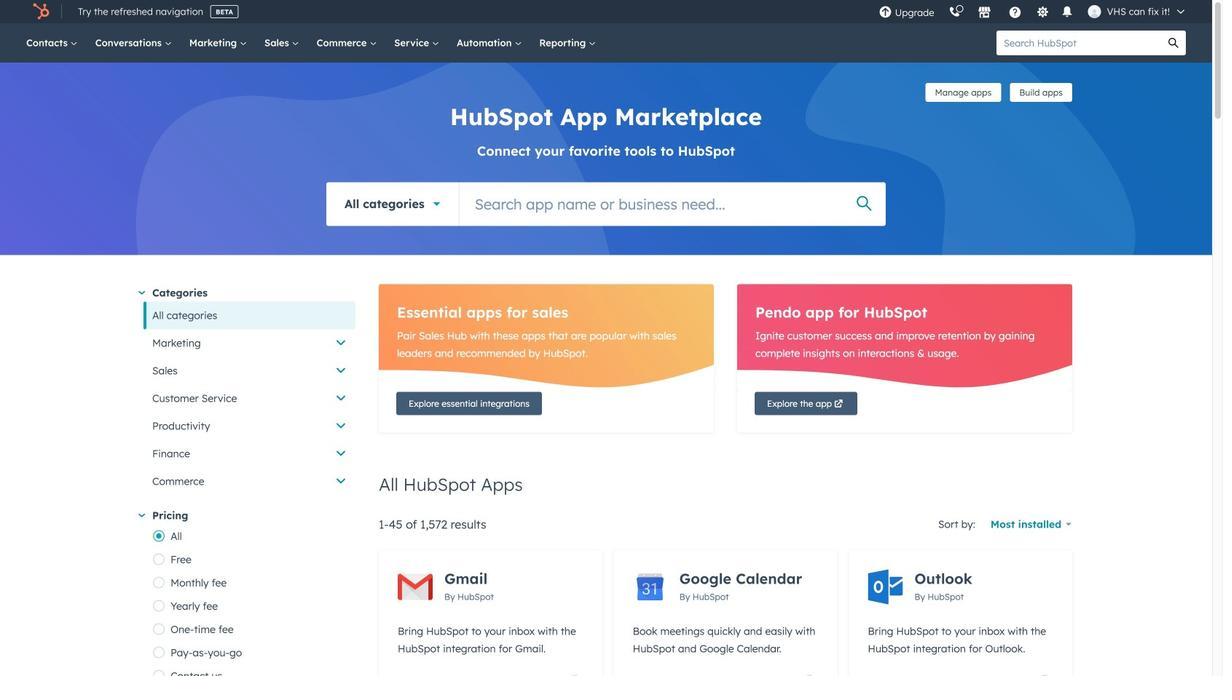 Task type: describe. For each thing, give the bounding box(es) containing it.
1 caret image from the top
[[138, 291, 145, 295]]

marketplaces image
[[978, 7, 991, 20]]

Search HubSpot search field
[[997, 31, 1161, 55]]

terry turtle image
[[1088, 5, 1101, 18]]

pricing group
[[152, 525, 355, 677]]



Task type: vqa. For each thing, say whether or not it's contained in the screenshot.
Marketplaces image
yes



Task type: locate. For each thing, give the bounding box(es) containing it.
caret image
[[138, 291, 145, 295], [138, 514, 145, 518]]

2 caret image from the top
[[138, 514, 145, 518]]

Search app name or business need... search field
[[459, 182, 886, 226]]

menu
[[872, 0, 1195, 23]]

0 vertical spatial caret image
[[138, 291, 145, 295]]

1 vertical spatial caret image
[[138, 514, 145, 518]]



